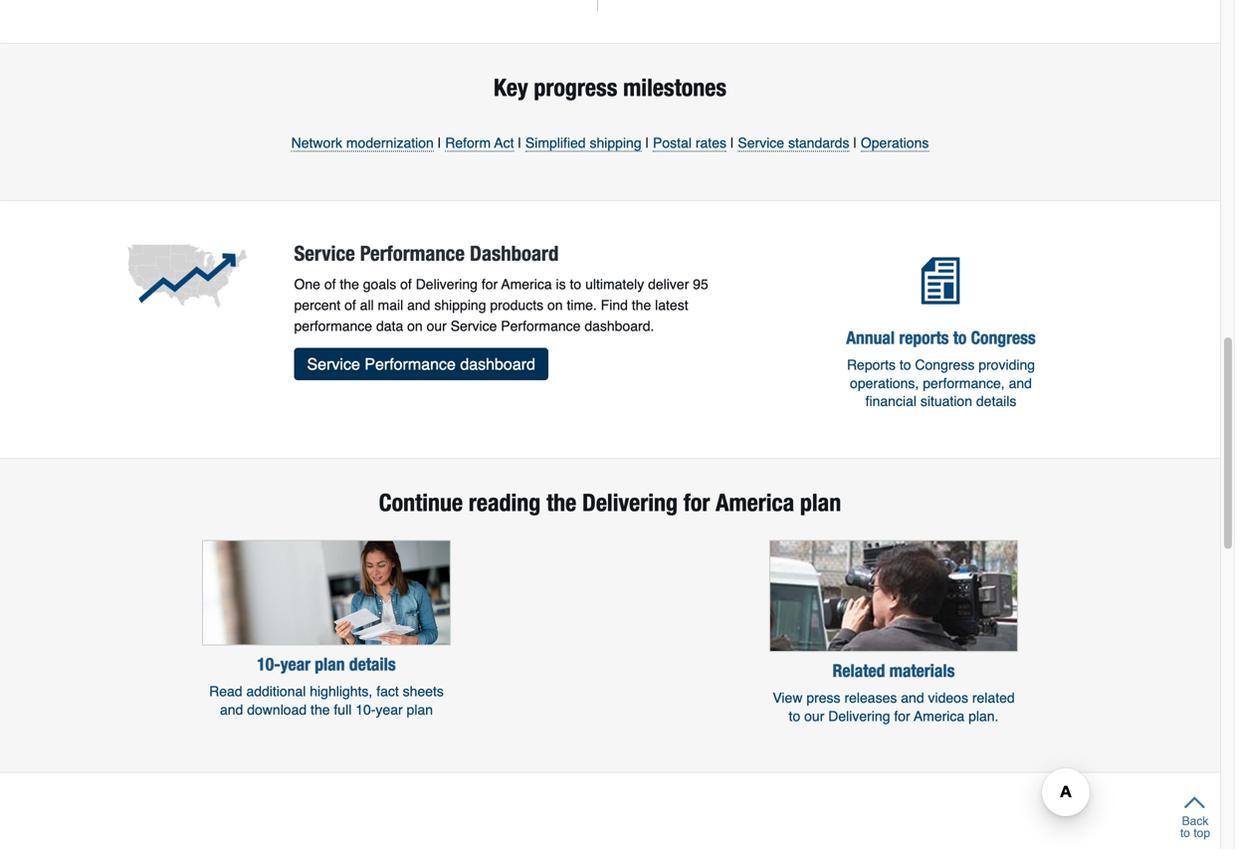 Task type: vqa. For each thing, say whether or not it's contained in the screenshot.
Doing to the left
no



Task type: describe. For each thing, give the bounding box(es) containing it.
milestones
[[624, 73, 727, 101]]

0 vertical spatial shipping
[[590, 135, 642, 151]]

for inside 'one of the goals of delivering for america is to ultimately deliver 95 percent of all mail and shipping products on time. find the latest performance data on our service performance dashboard.'
[[482, 277, 498, 292]]

download
[[247, 702, 307, 718]]

delivering inside related materials view press releases and videos related to our delivering for america plan.
[[829, 708, 891, 724]]

postal rates link
[[653, 135, 727, 152]]

our inside 'one of the goals of delivering for america is to ultimately deliver 95 percent of all mail and shipping products on time. find the latest performance data on our service performance dashboard.'
[[427, 318, 447, 334]]

network
[[291, 135, 343, 151]]

providing
[[979, 357, 1036, 373]]

our inside related materials view press releases and videos related to our delivering for america plan.
[[805, 708, 825, 724]]

data
[[376, 318, 404, 334]]

operations link
[[861, 135, 930, 152]]

0 horizontal spatial on
[[407, 318, 423, 334]]

0 horizontal spatial plan
[[315, 654, 345, 675]]

and inside 10-year plan details read additional highlights, fact sheets and download the full 10-year plan
[[220, 702, 243, 718]]

performance
[[294, 318, 373, 334]]

continue
[[379, 489, 463, 517]]

performance inside 'one of the goals of delivering for america is to ultimately deliver 95 percent of all mail and shipping products on time. find the latest performance data on our service performance dashboard.'
[[501, 318, 581, 334]]

act
[[495, 135, 514, 151]]

the left goals
[[340, 277, 359, 292]]

key progress milestones
[[494, 73, 727, 101]]

network modernization | reform act | simplified shipping | postal rates | service standards | operations
[[291, 135, 930, 151]]

4 | from the left
[[731, 135, 734, 151]]

to inside related materials view press releases and videos related to our delivering for america plan.
[[789, 708, 801, 724]]

key
[[494, 73, 528, 101]]

annual reports to congress reports to congress providing operations, performance, and financial situation details
[[847, 327, 1036, 409]]

rates
[[696, 135, 727, 151]]

for inside related materials view press releases and videos related to our delivering for america plan.
[[895, 708, 911, 724]]

0 vertical spatial plan
[[801, 489, 842, 517]]

1 horizontal spatial america
[[716, 489, 795, 517]]

performance for dashboard
[[360, 241, 465, 266]]

to inside 'one of the goals of delivering for america is to ultimately deliver 95 percent of all mail and shipping products on time. find the latest performance data on our service performance dashboard.'
[[570, 277, 582, 292]]

standards
[[789, 135, 850, 151]]

the right reading on the bottom left of page
[[547, 489, 577, 517]]

ultimately
[[586, 277, 645, 292]]

annual
[[847, 327, 895, 348]]

3 | from the left
[[646, 135, 649, 151]]

0 vertical spatial congress
[[972, 327, 1036, 348]]

all
[[360, 297, 374, 313]]

performance,
[[923, 375, 1006, 391]]

1 vertical spatial 10-
[[356, 702, 376, 718]]

plan.
[[969, 708, 999, 724]]

0 horizontal spatial 10-
[[257, 654, 281, 675]]

reading
[[469, 489, 541, 517]]

dashboard
[[460, 355, 536, 374]]

service performance dashboard
[[307, 355, 536, 374]]

0 vertical spatial on
[[548, 297, 563, 313]]

is
[[556, 277, 566, 292]]

the inside 10-year plan details read additional highlights, fact sheets and download the full 10-year plan
[[311, 702, 330, 718]]

to inside back to top
[[1181, 827, 1191, 841]]

simplified shipping link
[[526, 135, 642, 152]]

top
[[1194, 827, 1211, 841]]

performance for dashboard
[[365, 355, 456, 374]]

2 horizontal spatial of
[[400, 277, 412, 292]]

continue reading the delivering for america plan
[[379, 489, 842, 517]]

america inside related materials view press releases and videos related to our delivering for america plan.
[[914, 708, 965, 724]]

read
[[209, 684, 243, 700]]

1 horizontal spatial of
[[345, 297, 356, 313]]

network modernization link
[[291, 135, 434, 152]]

and inside annual reports to congress reports to congress providing operations, performance, and financial situation details
[[1009, 375, 1033, 391]]

view
[[773, 690, 803, 706]]

section thumbnail image for year
[[202, 540, 451, 646]]



Task type: locate. For each thing, give the bounding box(es) containing it.
progress
[[534, 73, 618, 101]]

press
[[807, 690, 841, 706]]

0 vertical spatial year
[[281, 654, 311, 675]]

america
[[502, 277, 552, 292], [716, 489, 795, 517], [914, 708, 965, 724]]

2 vertical spatial plan
[[407, 702, 433, 718]]

10-year plan details read additional highlights, fact sheets and download the full 10-year plan
[[209, 654, 444, 718]]

products
[[490, 297, 544, 313]]

year down fact
[[376, 702, 403, 718]]

service
[[738, 135, 785, 151], [294, 241, 355, 266], [451, 318, 497, 334], [307, 355, 360, 374]]

related
[[973, 690, 1015, 706]]

additional
[[246, 684, 306, 700]]

| left reform
[[438, 135, 442, 151]]

deliver
[[648, 277, 690, 292]]

0 vertical spatial delivering
[[416, 277, 478, 292]]

details inside 10-year plan details read additional highlights, fact sheets and download the full 10-year plan
[[349, 654, 396, 675]]

details down the performance,
[[977, 393, 1017, 409]]

section thumbnail image for materials
[[770, 540, 1019, 652]]

service up dashboard
[[451, 318, 497, 334]]

to left top
[[1181, 827, 1191, 841]]

operations,
[[851, 375, 920, 391]]

our
[[427, 318, 447, 334], [805, 708, 825, 724]]

2 vertical spatial for
[[895, 708, 911, 724]]

0 horizontal spatial shipping
[[435, 297, 487, 313]]

1 section thumbnail image from the left
[[202, 540, 451, 646]]

0 horizontal spatial delivering
[[416, 277, 478, 292]]

1 vertical spatial details
[[349, 654, 396, 675]]

dashboard.
[[585, 318, 655, 334]]

performance down products
[[501, 318, 581, 334]]

1 horizontal spatial delivering
[[583, 489, 678, 517]]

2 horizontal spatial delivering
[[829, 708, 891, 724]]

0 horizontal spatial section thumbnail image
[[202, 540, 451, 646]]

shipping inside 'one of the goals of delivering for america is to ultimately deliver 95 percent of all mail and shipping products on time. find the latest performance data on our service performance dashboard.'
[[435, 297, 487, 313]]

5 | from the left
[[854, 135, 857, 151]]

| right standards
[[854, 135, 857, 151]]

1 horizontal spatial section thumbnail image
[[770, 540, 1019, 652]]

0 vertical spatial america
[[502, 277, 552, 292]]

fact
[[377, 684, 399, 700]]

to down "view"
[[789, 708, 801, 724]]

1 horizontal spatial for
[[684, 489, 710, 517]]

95
[[693, 277, 709, 292]]

2 section thumbnail image from the left
[[770, 540, 1019, 652]]

1 vertical spatial america
[[716, 489, 795, 517]]

of left all
[[345, 297, 356, 313]]

shipping
[[590, 135, 642, 151], [435, 297, 487, 313]]

and down the providing
[[1009, 375, 1033, 391]]

1 horizontal spatial our
[[805, 708, 825, 724]]

1 vertical spatial performance
[[501, 318, 581, 334]]

mail
[[378, 297, 404, 313]]

the
[[340, 277, 359, 292], [632, 297, 652, 313], [547, 489, 577, 517], [311, 702, 330, 718]]

postal
[[653, 135, 692, 151]]

0 vertical spatial for
[[482, 277, 498, 292]]

1 vertical spatial on
[[407, 318, 423, 334]]

year up additional on the bottom
[[281, 654, 311, 675]]

1 vertical spatial congress
[[916, 357, 975, 373]]

on down is on the left of the page
[[548, 297, 563, 313]]

to up operations,
[[900, 357, 912, 373]]

0 vertical spatial our
[[427, 318, 447, 334]]

10- up additional on the bottom
[[257, 654, 281, 675]]

shipping left products
[[435, 297, 487, 313]]

and inside related materials view press releases and videos related to our delivering for america plan.
[[902, 690, 925, 706]]

0 horizontal spatial america
[[502, 277, 552, 292]]

congress
[[972, 327, 1036, 348], [916, 357, 975, 373]]

of up 'mail'
[[400, 277, 412, 292]]

service inside 'one of the goals of delivering for america is to ultimately deliver 95 percent of all mail and shipping products on time. find the latest performance data on our service performance dashboard.'
[[451, 318, 497, 334]]

reform act link
[[445, 135, 514, 152]]

releases
[[845, 690, 898, 706]]

percent
[[294, 297, 341, 313]]

latest
[[655, 297, 689, 313]]

1 vertical spatial our
[[805, 708, 825, 724]]

0 horizontal spatial for
[[482, 277, 498, 292]]

congress up the performance,
[[916, 357, 975, 373]]

on right 'data'
[[407, 318, 423, 334]]

0 horizontal spatial of
[[325, 277, 336, 292]]

videos
[[929, 690, 969, 706]]

shipping down key progress milestones
[[590, 135, 642, 151]]

one
[[294, 277, 321, 292]]

10- right full
[[356, 702, 376, 718]]

service down performance at left top
[[307, 355, 360, 374]]

to right is on the left of the page
[[570, 277, 582, 292]]

service standards link
[[738, 135, 850, 152]]

one of the goals of delivering for america is to ultimately deliver 95 percent of all mail and shipping products on time. find the latest performance data on our service performance dashboard.
[[294, 277, 709, 334]]

dashboard
[[470, 241, 559, 266]]

2 horizontal spatial for
[[895, 708, 911, 724]]

our down 'press'
[[805, 708, 825, 724]]

related
[[833, 660, 886, 681]]

1 horizontal spatial plan
[[407, 702, 433, 718]]

service right rates
[[738, 135, 785, 151]]

2 vertical spatial america
[[914, 708, 965, 724]]

section thumbnail image up the materials
[[770, 540, 1019, 652]]

operations
[[861, 135, 930, 151]]

1 vertical spatial for
[[684, 489, 710, 517]]

0 horizontal spatial details
[[349, 654, 396, 675]]

service performance dashboard
[[294, 241, 559, 266]]

situation
[[921, 393, 973, 409]]

back to top
[[1181, 815, 1211, 841]]

1 vertical spatial shipping
[[435, 297, 487, 313]]

1 vertical spatial delivering
[[583, 489, 678, 517]]

| left postal
[[646, 135, 649, 151]]

reports
[[847, 357, 896, 373]]

plan
[[801, 489, 842, 517], [315, 654, 345, 675], [407, 702, 433, 718]]

time.
[[567, 297, 597, 313]]

service up one
[[294, 241, 355, 266]]

reports
[[900, 327, 950, 348]]

10-
[[257, 654, 281, 675], [356, 702, 376, 718]]

of right one
[[325, 277, 336, 292]]

back
[[1183, 815, 1209, 829]]

of
[[325, 277, 336, 292], [400, 277, 412, 292], [345, 297, 356, 313]]

details
[[977, 393, 1017, 409], [349, 654, 396, 675]]

goals
[[363, 277, 397, 292]]

|
[[438, 135, 442, 151], [518, 135, 522, 151], [646, 135, 649, 151], [731, 135, 734, 151], [854, 135, 857, 151]]

performance up goals
[[360, 241, 465, 266]]

| right act
[[518, 135, 522, 151]]

delivering
[[416, 277, 478, 292], [583, 489, 678, 517], [829, 708, 891, 724]]

2 horizontal spatial plan
[[801, 489, 842, 517]]

0 vertical spatial performance
[[360, 241, 465, 266]]

1 horizontal spatial details
[[977, 393, 1017, 409]]

2 vertical spatial delivering
[[829, 708, 891, 724]]

find
[[601, 297, 628, 313]]

section thumbnail image
[[202, 540, 451, 646], [770, 540, 1019, 652]]

1 vertical spatial year
[[376, 702, 403, 718]]

details inside annual reports to congress reports to congress providing operations, performance, and financial situation details
[[977, 393, 1017, 409]]

america inside 'one of the goals of delivering for america is to ultimately deliver 95 percent of all mail and shipping products on time. find the latest performance data on our service performance dashboard.'
[[502, 277, 552, 292]]

materials
[[890, 660, 955, 681]]

year
[[281, 654, 311, 675], [376, 702, 403, 718]]

1 horizontal spatial on
[[548, 297, 563, 313]]

2 | from the left
[[518, 135, 522, 151]]

our up service performance dashboard
[[427, 318, 447, 334]]

the right 'find'
[[632, 297, 652, 313]]

and inside 'one of the goals of delivering for america is to ultimately deliver 95 percent of all mail and shipping products on time. find the latest performance data on our service performance dashboard.'
[[407, 297, 431, 313]]

financial
[[866, 393, 917, 409]]

on
[[548, 297, 563, 313], [407, 318, 423, 334]]

0 vertical spatial 10-
[[257, 654, 281, 675]]

| right rates
[[731, 135, 734, 151]]

delivering inside 'one of the goals of delivering for america is to ultimately deliver 95 percent of all mail and shipping products on time. find the latest performance data on our service performance dashboard.'
[[416, 277, 478, 292]]

to right reports
[[954, 327, 967, 348]]

service performance dashboard link
[[294, 348, 549, 381]]

highlights,
[[310, 684, 373, 700]]

1 horizontal spatial 10-
[[356, 702, 376, 718]]

for
[[482, 277, 498, 292], [684, 489, 710, 517], [895, 708, 911, 724]]

0 vertical spatial details
[[977, 393, 1017, 409]]

details up fact
[[349, 654, 396, 675]]

and
[[407, 297, 431, 313], [1009, 375, 1033, 391], [902, 690, 925, 706], [220, 702, 243, 718]]

and right 'mail'
[[407, 297, 431, 313]]

section thumbnail image up 10-year plan details read additional highlights, fact sheets and download the full 10-year plan
[[202, 540, 451, 646]]

1 horizontal spatial year
[[376, 702, 403, 718]]

1 horizontal spatial shipping
[[590, 135, 642, 151]]

the left full
[[311, 702, 330, 718]]

sheets
[[403, 684, 444, 700]]

simplified
[[526, 135, 586, 151]]

2 vertical spatial performance
[[365, 355, 456, 374]]

and down the materials
[[902, 690, 925, 706]]

congress up the providing
[[972, 327, 1036, 348]]

1 vertical spatial plan
[[315, 654, 345, 675]]

performance down 'data'
[[365, 355, 456, 374]]

to
[[570, 277, 582, 292], [954, 327, 967, 348], [900, 357, 912, 373], [789, 708, 801, 724], [1181, 827, 1191, 841]]

1 | from the left
[[438, 135, 442, 151]]

0 horizontal spatial year
[[281, 654, 311, 675]]

and down read
[[220, 702, 243, 718]]

performance
[[360, 241, 465, 266], [501, 318, 581, 334], [365, 355, 456, 374]]

reform
[[445, 135, 491, 151]]

2 horizontal spatial america
[[914, 708, 965, 724]]

full
[[334, 702, 352, 718]]

modernization
[[346, 135, 434, 151]]

0 horizontal spatial our
[[427, 318, 447, 334]]

related materials view press releases and videos related to our delivering for america plan.
[[773, 660, 1015, 724]]



